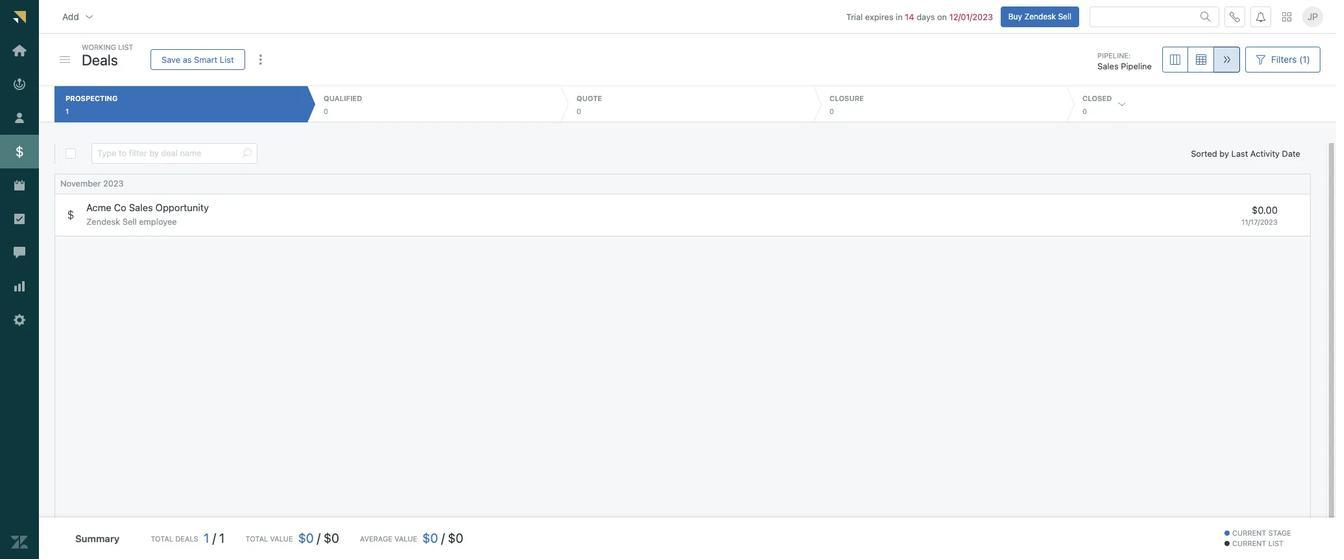 Task type: vqa. For each thing, say whether or not it's contained in the screenshot.
Keep
no



Task type: describe. For each thing, give the bounding box(es) containing it.
filters
[[1272, 54, 1297, 65]]

quote 0
[[577, 94, 602, 115]]

total for 1
[[151, 535, 173, 543]]

days
[[917, 11, 935, 22]]

$0.00
[[1252, 204, 1278, 216]]

value for total value $0 / $0
[[270, 535, 293, 543]]

0 for qualified 0
[[324, 107, 328, 115]]

working
[[82, 43, 116, 51]]

sorted
[[1191, 148, 1218, 159]]

sell inside button
[[1058, 11, 1072, 21]]

by
[[1220, 148, 1229, 159]]

prospecting
[[66, 94, 118, 103]]

4 $0 from the left
[[448, 531, 464, 546]]

/ for total value $0 / $0
[[317, 531, 321, 546]]

chevron down image
[[84, 11, 95, 22]]

bell image
[[1256, 11, 1266, 22]]

deals inside working list deals
[[82, 51, 118, 68]]

deals image
[[66, 210, 76, 221]]

date
[[1282, 148, 1301, 159]]

co
[[114, 202, 126, 214]]

employee
[[139, 217, 177, 227]]

filters (1) button
[[1246, 47, 1321, 73]]

calls image
[[1230, 11, 1241, 22]]

12/01/2023
[[950, 11, 993, 22]]

2023
[[103, 178, 124, 189]]

acme
[[86, 202, 111, 214]]

list
[[1269, 540, 1284, 548]]

jp button
[[1303, 6, 1324, 27]]

quote
[[577, 94, 602, 103]]

expires
[[865, 11, 894, 22]]

zendesk sell employee link
[[86, 217, 177, 229]]

list inside button
[[220, 54, 234, 65]]

activity
[[1251, 148, 1280, 159]]

average value $0 / $0
[[360, 531, 464, 546]]

average
[[360, 535, 393, 543]]

/ for total deals 1 / 1
[[212, 531, 216, 546]]

trial expires in 14 days on 12/01/2023
[[847, 11, 993, 22]]

add
[[62, 11, 79, 22]]

0 vertical spatial search image
[[1201, 11, 1211, 22]]

qualified 0
[[324, 94, 362, 115]]

acme co sales opportunity zendesk sell employee
[[86, 202, 209, 227]]

closure
[[830, 94, 864, 103]]

as
[[183, 54, 192, 65]]

deals inside total deals 1 / 1
[[175, 535, 198, 543]]

closure 0
[[830, 94, 864, 115]]

0 for quote 0
[[577, 107, 581, 115]]

current list
[[1233, 540, 1284, 548]]

pipeline
[[1121, 61, 1152, 72]]

zendesk image
[[11, 535, 28, 552]]

overflow vertical fill image
[[255, 54, 266, 65]]

qualified
[[324, 94, 362, 103]]

summary
[[75, 533, 120, 545]]

save
[[162, 54, 180, 65]]

1 horizontal spatial 1
[[204, 531, 209, 546]]

on
[[938, 11, 947, 22]]

closed
[[1083, 94, 1112, 103]]



Task type: locate. For each thing, give the bounding box(es) containing it.
Type to filter by deal name field
[[97, 144, 236, 163]]

0 horizontal spatial sell
[[122, 217, 137, 227]]

2 0 from the left
[[577, 107, 581, 115]]

2 value from the left
[[395, 535, 417, 543]]

zendesk down acme
[[86, 217, 120, 227]]

sales down pipeline:
[[1098, 61, 1119, 72]]

opportunity
[[156, 202, 209, 214]]

3 $0 from the left
[[423, 531, 438, 546]]

november
[[60, 178, 101, 189]]

2 horizontal spatial 1
[[219, 531, 225, 546]]

1 vertical spatial deals
[[175, 535, 198, 543]]

total
[[151, 535, 173, 543], [246, 535, 268, 543]]

0 down closed
[[1083, 107, 1087, 115]]

pipeline: sales pipeline
[[1098, 51, 1152, 72]]

value inside "total value $0 / $0"
[[270, 535, 293, 543]]

value for average value $0 / $0
[[395, 535, 417, 543]]

0 horizontal spatial zendesk
[[86, 217, 120, 227]]

zendesk products image
[[1283, 12, 1292, 21]]

0 horizontal spatial sales
[[129, 202, 153, 214]]

sales inside "acme co sales opportunity zendesk sell employee"
[[129, 202, 153, 214]]

0 horizontal spatial /
[[212, 531, 216, 546]]

value
[[270, 535, 293, 543], [395, 535, 417, 543]]

0 vertical spatial sales
[[1098, 61, 1119, 72]]

deals
[[82, 51, 118, 68], [175, 535, 198, 543]]

1 vertical spatial zendesk
[[86, 217, 120, 227]]

2 current from the top
[[1233, 540, 1267, 548]]

1 horizontal spatial sell
[[1058, 11, 1072, 21]]

(1)
[[1300, 54, 1311, 65]]

sales inside pipeline: sales pipeline
[[1098, 61, 1119, 72]]

4 0 from the left
[[1083, 107, 1087, 115]]

2 total from the left
[[246, 535, 268, 543]]

sell inside "acme co sales opportunity zendesk sell employee"
[[122, 217, 137, 227]]

0 inside qualified 0
[[324, 107, 328, 115]]

current
[[1233, 530, 1267, 538], [1233, 540, 1267, 548]]

1 value from the left
[[270, 535, 293, 543]]

pipeline:
[[1098, 51, 1131, 60]]

jp
[[1308, 11, 1319, 22]]

1 vertical spatial current
[[1233, 540, 1267, 548]]

current stage
[[1233, 530, 1292, 538]]

2 $0 from the left
[[324, 531, 339, 546]]

closed 0
[[1083, 94, 1112, 115]]

0 inside closed 0
[[1083, 107, 1087, 115]]

sell
[[1058, 11, 1072, 21], [122, 217, 137, 227]]

1 horizontal spatial /
[[317, 531, 321, 546]]

1 inside prospecting 1
[[66, 107, 69, 115]]

0
[[324, 107, 328, 115], [577, 107, 581, 115], [830, 107, 834, 115], [1083, 107, 1087, 115]]

1
[[66, 107, 69, 115], [204, 531, 209, 546], [219, 531, 225, 546]]

1 vertical spatial sales
[[129, 202, 153, 214]]

zendesk
[[1025, 11, 1056, 21], [86, 217, 120, 227]]

handler image
[[60, 57, 70, 63]]

1 horizontal spatial total
[[246, 535, 268, 543]]

stage
[[1269, 530, 1292, 538]]

buy
[[1009, 11, 1023, 21]]

list
[[118, 43, 133, 51], [220, 54, 234, 65]]

0 down qualified
[[324, 107, 328, 115]]

0 vertical spatial deals
[[82, 51, 118, 68]]

zendesk inside buy zendesk sell button
[[1025, 11, 1056, 21]]

0 horizontal spatial deals
[[82, 51, 118, 68]]

sell down the co
[[122, 217, 137, 227]]

current up 'current list'
[[1233, 530, 1267, 538]]

1 0 from the left
[[324, 107, 328, 115]]

0 for closed 0
[[1083, 107, 1087, 115]]

0 vertical spatial sell
[[1058, 11, 1072, 21]]

list right smart
[[220, 54, 234, 65]]

2 / from the left
[[317, 531, 321, 546]]

$0.00 11/17/2023
[[1242, 204, 1278, 227]]

0 vertical spatial current
[[1233, 530, 1267, 538]]

sales up the 'zendesk sell employee' link at the top left of the page
[[129, 202, 153, 214]]

$0
[[298, 531, 314, 546], [324, 531, 339, 546], [423, 531, 438, 546], [448, 531, 464, 546]]

0 vertical spatial zendesk
[[1025, 11, 1056, 21]]

0 down closure
[[830, 107, 834, 115]]

total value $0 / $0
[[246, 531, 339, 546]]

november 2023
[[60, 178, 124, 189]]

filters (1)
[[1272, 54, 1311, 65]]

0 inside quote 0
[[577, 107, 581, 115]]

zendesk inside "acme co sales opportunity zendesk sell employee"
[[86, 217, 120, 227]]

current for current list
[[1233, 540, 1267, 548]]

2 horizontal spatial /
[[441, 531, 445, 546]]

zendesk right buy
[[1025, 11, 1056, 21]]

search image
[[1201, 11, 1211, 22], [241, 149, 252, 159]]

sales
[[1098, 61, 1119, 72], [129, 202, 153, 214]]

save as smart list button
[[151, 49, 245, 70]]

prospecting 1
[[66, 94, 118, 115]]

total inside "total value $0 / $0"
[[246, 535, 268, 543]]

total deals 1 / 1
[[151, 531, 225, 546]]

last
[[1232, 148, 1249, 159]]

1 $0 from the left
[[298, 531, 314, 546]]

total inside total deals 1 / 1
[[151, 535, 173, 543]]

3 / from the left
[[441, 531, 445, 546]]

buy zendesk sell
[[1009, 11, 1072, 21]]

0 horizontal spatial list
[[118, 43, 133, 51]]

0 inside closure 0
[[830, 107, 834, 115]]

0 horizontal spatial value
[[270, 535, 293, 543]]

add button
[[52, 4, 105, 30]]

14
[[905, 11, 915, 22]]

current for current stage
[[1233, 530, 1267, 538]]

buy zendesk sell button
[[1001, 6, 1080, 27]]

1 / from the left
[[212, 531, 216, 546]]

trial
[[847, 11, 863, 22]]

1 current from the top
[[1233, 530, 1267, 538]]

0 horizontal spatial total
[[151, 535, 173, 543]]

1 horizontal spatial deals
[[175, 535, 198, 543]]

in
[[896, 11, 903, 22]]

/ for average value $0 / $0
[[441, 531, 445, 546]]

current down current stage
[[1233, 540, 1267, 548]]

1 vertical spatial sell
[[122, 217, 137, 227]]

1 vertical spatial search image
[[241, 149, 252, 159]]

/
[[212, 531, 216, 546], [317, 531, 321, 546], [441, 531, 445, 546]]

1 horizontal spatial sales
[[1098, 61, 1119, 72]]

1 horizontal spatial list
[[220, 54, 234, 65]]

0 horizontal spatial 1
[[66, 107, 69, 115]]

0 down quote at top left
[[577, 107, 581, 115]]

save as smart list
[[162, 54, 234, 65]]

11/17/2023
[[1242, 218, 1278, 227]]

sell right buy
[[1058, 11, 1072, 21]]

value inside average value $0 / $0
[[395, 535, 417, 543]]

list inside working list deals
[[118, 43, 133, 51]]

1 horizontal spatial zendesk
[[1025, 11, 1056, 21]]

0 for closure 0
[[830, 107, 834, 115]]

acme co sales opportunity link
[[86, 202, 209, 214]]

working list deals
[[82, 43, 133, 68]]

3 0 from the left
[[830, 107, 834, 115]]

0 horizontal spatial search image
[[241, 149, 252, 159]]

smart
[[194, 54, 218, 65]]

1 vertical spatial list
[[220, 54, 234, 65]]

list right working
[[118, 43, 133, 51]]

1 total from the left
[[151, 535, 173, 543]]

0 vertical spatial list
[[118, 43, 133, 51]]

total for $0
[[246, 535, 268, 543]]

1 horizontal spatial search image
[[1201, 11, 1211, 22]]

1 horizontal spatial value
[[395, 535, 417, 543]]

sorted by last activity date
[[1191, 148, 1301, 159]]



